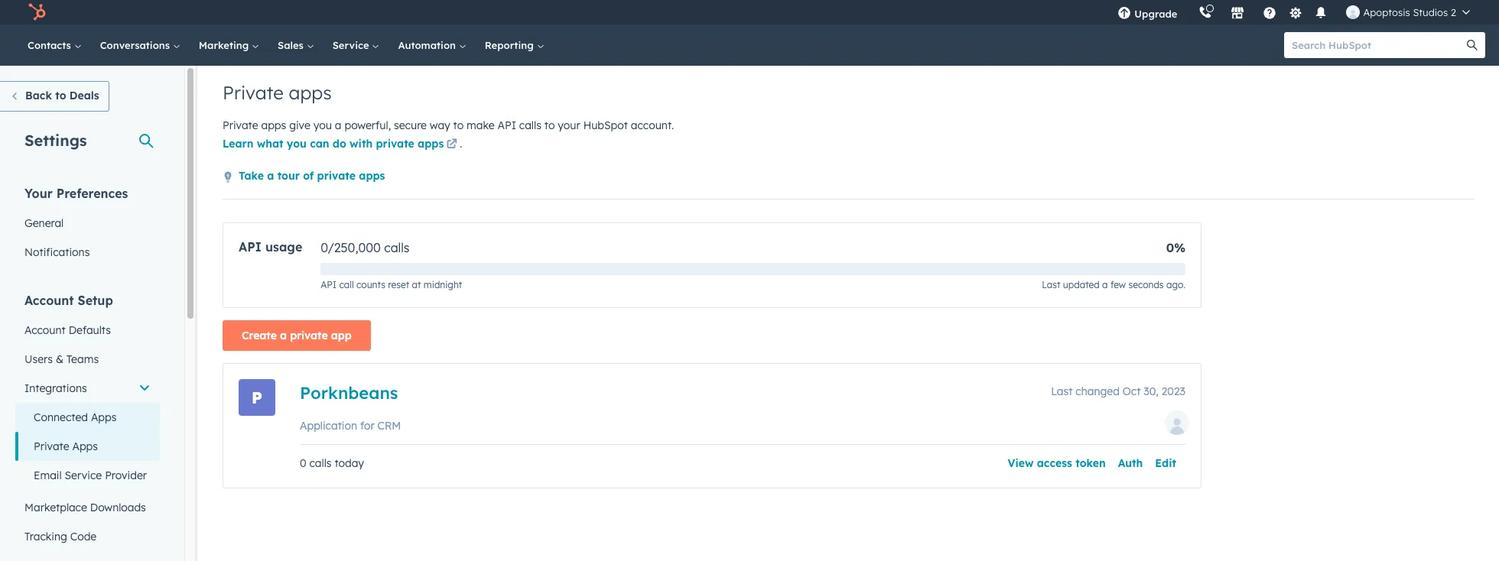 Task type: vqa. For each thing, say whether or not it's contained in the screenshot.
Auth Link
yes



Task type: describe. For each thing, give the bounding box(es) containing it.
contacts link
[[18, 24, 91, 66]]

application for crm
[[300, 419, 401, 433]]

account.
[[631, 119, 674, 132]]

a left few
[[1103, 279, 1108, 291]]

private inside learn what you can do with private apps "link"
[[376, 137, 415, 151]]

marketplace downloads link
[[15, 494, 160, 523]]

service inside account setup element
[[65, 469, 102, 483]]

studios
[[1413, 6, 1449, 18]]

marketplace downloads
[[24, 501, 146, 515]]

sales link
[[269, 24, 323, 66]]

account defaults
[[24, 324, 111, 337]]

app
[[331, 329, 352, 343]]

application
[[300, 419, 357, 433]]

0 vertical spatial .
[[460, 137, 463, 151]]

api for api usage
[[239, 239, 262, 255]]

private inside take a tour of private apps button
[[317, 169, 356, 183]]

create a private app button
[[223, 321, 371, 351]]

last for last changed oct 30, 2023
[[1051, 385, 1073, 399]]

connected apps link
[[15, 403, 160, 432]]

p
[[252, 388, 262, 408]]

private apps give you a powerful, secure way to make api calls to your hubspot account.
[[223, 119, 674, 132]]

0 vertical spatial api
[[498, 119, 516, 132]]

for
[[360, 419, 375, 433]]

api call counts reset at midnight
[[321, 279, 462, 291]]

hubspot link
[[18, 3, 57, 21]]

account for account defaults
[[24, 324, 66, 337]]

&
[[56, 353, 63, 367]]

tour
[[277, 169, 300, 183]]

take
[[239, 169, 264, 183]]

reporting
[[485, 39, 537, 51]]

last for last updated a few seconds ago .
[[1042, 279, 1061, 291]]

your preferences element
[[15, 185, 160, 267]]

calls for 0/250,000 calls
[[384, 240, 410, 256]]

marketing
[[199, 39, 252, 51]]

do
[[333, 137, 346, 151]]

teams
[[66, 353, 99, 367]]

back to deals
[[25, 89, 99, 103]]

today
[[335, 457, 364, 471]]

apoptosis
[[1364, 6, 1411, 18]]

defaults
[[69, 324, 111, 337]]

search button
[[1460, 32, 1486, 58]]

help image
[[1264, 7, 1277, 21]]

code
[[70, 530, 97, 544]]

calling icon button
[[1193, 2, 1219, 22]]

conversations link
[[91, 24, 190, 66]]

back to deals link
[[0, 81, 109, 112]]

oct
[[1123, 385, 1141, 399]]

porknbeans link
[[300, 383, 398, 405]]

email
[[34, 469, 62, 483]]

email service provider link
[[15, 461, 160, 490]]

apoptosis studios 2
[[1364, 6, 1457, 18]]

apps inside learn what you can do with private apps "link"
[[418, 137, 444, 151]]

0 vertical spatial calls
[[519, 119, 542, 132]]

account setup element
[[15, 292, 160, 562]]

changed
[[1076, 385, 1120, 399]]

reporting link
[[476, 24, 554, 66]]

users & teams
[[24, 353, 99, 367]]

last changed oct 30, 2023
[[1051, 385, 1186, 399]]

notifications
[[24, 246, 90, 259]]

setup
[[78, 293, 113, 308]]

edit link
[[1156, 457, 1177, 471]]

a inside button
[[267, 169, 274, 183]]

make
[[467, 119, 495, 132]]

general
[[24, 217, 64, 230]]

conversations
[[100, 39, 173, 51]]

30,
[[1144, 385, 1159, 399]]

upgrade image
[[1118, 7, 1132, 21]]

your
[[558, 119, 581, 132]]

auth link
[[1118, 457, 1143, 471]]

updated
[[1063, 279, 1100, 291]]

contacts
[[28, 39, 74, 51]]

deals
[[69, 89, 99, 103]]

tracking code link
[[15, 523, 160, 552]]

learn
[[223, 137, 254, 151]]

1 horizontal spatial to
[[453, 119, 464, 132]]

at
[[412, 279, 421, 291]]

2 horizontal spatial to
[[545, 119, 555, 132]]

api for api call counts reset at midnight
[[321, 279, 337, 291]]

call
[[339, 279, 354, 291]]

marketplace
[[24, 501, 87, 515]]

link opens in a new window image
[[447, 136, 457, 155]]

apps inside take a tour of private apps button
[[359, 169, 385, 183]]

0/250,000
[[321, 240, 381, 256]]

learn what you can do with private apps link
[[223, 136, 460, 155]]

notifications image
[[1315, 7, 1329, 21]]

marketing link
[[190, 24, 269, 66]]

users & teams link
[[15, 345, 160, 374]]

apps up 'what'
[[261, 119, 286, 132]]

porknbeans
[[300, 383, 398, 404]]

link opens in a new window image
[[447, 139, 457, 151]]



Task type: locate. For each thing, give the bounding box(es) containing it.
apps
[[289, 81, 332, 104], [261, 119, 286, 132], [418, 137, 444, 151], [359, 169, 385, 183]]

private inside create a private app button
[[290, 329, 328, 343]]

private down marketing link
[[223, 81, 284, 104]]

notifications link
[[15, 238, 160, 267]]

you down the give
[[287, 137, 307, 151]]

0 horizontal spatial to
[[55, 89, 66, 103]]

. down 0%
[[1184, 279, 1186, 291]]

connected apps
[[34, 411, 117, 425]]

can
[[310, 137, 329, 151]]

2 vertical spatial private
[[34, 440, 69, 454]]

token
[[1076, 457, 1106, 471]]

service down private apps link
[[65, 469, 102, 483]]

apps up the give
[[289, 81, 332, 104]]

last left changed at the bottom of page
[[1051, 385, 1073, 399]]

private right of
[[317, 169, 356, 183]]

0 vertical spatial private
[[376, 137, 415, 151]]

.
[[460, 137, 463, 151], [1184, 279, 1186, 291]]

1 horizontal spatial api
[[321, 279, 337, 291]]

a inside button
[[280, 329, 287, 343]]

automation link
[[389, 24, 476, 66]]

automation
[[398, 39, 459, 51]]

a right create
[[280, 329, 287, 343]]

downloads
[[90, 501, 146, 515]]

1 horizontal spatial .
[[1184, 279, 1186, 291]]

apps
[[91, 411, 117, 425], [72, 440, 98, 454]]

hubspot image
[[28, 3, 46, 21]]

apps for connected apps
[[91, 411, 117, 425]]

calls up reset
[[384, 240, 410, 256]]

0%
[[1167, 240, 1186, 256]]

provider
[[105, 469, 147, 483]]

view access token
[[1008, 457, 1106, 471]]

0 calls today
[[300, 457, 364, 471]]

to left your
[[545, 119, 555, 132]]

2 vertical spatial calls
[[309, 457, 332, 471]]

private
[[223, 81, 284, 104], [223, 119, 258, 132], [34, 440, 69, 454]]

apps for private apps
[[72, 440, 98, 454]]

create a private app
[[242, 329, 352, 343]]

private for private apps
[[223, 81, 284, 104]]

private for private apps
[[34, 440, 69, 454]]

ago
[[1167, 279, 1184, 291]]

private down secure
[[376, 137, 415, 151]]

0 horizontal spatial api
[[239, 239, 262, 255]]

email service provider
[[34, 469, 147, 483]]

apps down with
[[359, 169, 385, 183]]

your
[[24, 186, 53, 201]]

to right back
[[55, 89, 66, 103]]

Search HubSpot search field
[[1285, 32, 1472, 58]]

calls
[[519, 119, 542, 132], [384, 240, 410, 256], [309, 457, 332, 471]]

last
[[1042, 279, 1061, 291], [1051, 385, 1073, 399]]

account inside "link"
[[24, 324, 66, 337]]

api usage
[[239, 239, 302, 255]]

0 horizontal spatial service
[[65, 469, 102, 483]]

you inside learn what you can do with private apps "link"
[[287, 137, 307, 151]]

0 vertical spatial apps
[[91, 411, 117, 425]]

usage
[[265, 239, 302, 255]]

account for account setup
[[24, 293, 74, 308]]

calls right the 0
[[309, 457, 332, 471]]

api left call
[[321, 279, 337, 291]]

auth
[[1118, 457, 1143, 471]]

0 vertical spatial private
[[223, 81, 284, 104]]

a up do at the left top of page
[[335, 119, 342, 132]]

view
[[1008, 457, 1034, 471]]

calls left your
[[519, 119, 542, 132]]

counts
[[357, 279, 386, 291]]

apoptosis studios 2 button
[[1338, 0, 1480, 24]]

view access token button
[[1008, 454, 1106, 473]]

private
[[376, 137, 415, 151], [317, 169, 356, 183], [290, 329, 328, 343]]

0 vertical spatial you
[[313, 119, 332, 132]]

apps down integrations button
[[91, 411, 117, 425]]

1 horizontal spatial calls
[[384, 240, 410, 256]]

calls for 0 calls today
[[309, 457, 332, 471]]

1 vertical spatial calls
[[384, 240, 410, 256]]

1 horizontal spatial you
[[313, 119, 332, 132]]

what
[[257, 137, 284, 151]]

0 horizontal spatial .
[[460, 137, 463, 151]]

api left usage
[[239, 239, 262, 255]]

2 account from the top
[[24, 324, 66, 337]]

integrations button
[[15, 374, 160, 403]]

last left updated
[[1042, 279, 1061, 291]]

search image
[[1468, 40, 1478, 50]]

api right make
[[498, 119, 516, 132]]

service
[[333, 39, 372, 51], [65, 469, 102, 483]]

general link
[[15, 209, 160, 238]]

private up "email"
[[34, 440, 69, 454]]

2 horizontal spatial api
[[498, 119, 516, 132]]

notifications button
[[1309, 0, 1335, 24]]

connected
[[34, 411, 88, 425]]

integrations
[[24, 382, 87, 396]]

few
[[1111, 279, 1126, 291]]

2
[[1451, 6, 1457, 18]]

2 vertical spatial api
[[321, 279, 337, 291]]

marketplaces image
[[1231, 7, 1245, 21]]

2023
[[1162, 385, 1186, 399]]

with
[[350, 137, 373, 151]]

1 account from the top
[[24, 293, 74, 308]]

settings image
[[1289, 7, 1303, 20]]

1 vertical spatial private
[[317, 169, 356, 183]]

edit
[[1156, 457, 1177, 471]]

your preferences
[[24, 186, 128, 201]]

0 horizontal spatial you
[[287, 137, 307, 151]]

crm
[[378, 419, 401, 433]]

hubspot
[[584, 119, 628, 132]]

service right sales link
[[333, 39, 372, 51]]

way
[[430, 119, 450, 132]]

create
[[242, 329, 277, 343]]

private left app
[[290, 329, 328, 343]]

apps down way
[[418, 137, 444, 151]]

1 vertical spatial apps
[[72, 440, 98, 454]]

1 vertical spatial api
[[239, 239, 262, 255]]

users
[[24, 353, 53, 367]]

tara schultz image
[[1347, 5, 1361, 19]]

account up account defaults
[[24, 293, 74, 308]]

private for private apps give you a powerful, secure way to make api calls to your hubspot account.
[[223, 119, 258, 132]]

1 horizontal spatial service
[[333, 39, 372, 51]]

0/250,000 calls
[[321, 240, 410, 256]]

2 vertical spatial private
[[290, 329, 328, 343]]

private up learn
[[223, 119, 258, 132]]

api
[[498, 119, 516, 132], [239, 239, 262, 255], [321, 279, 337, 291]]

0 vertical spatial account
[[24, 293, 74, 308]]

sales
[[278, 39, 307, 51]]

menu
[[1107, 0, 1481, 24]]

0
[[300, 457, 306, 471]]

0 horizontal spatial calls
[[309, 457, 332, 471]]

private inside account setup element
[[34, 440, 69, 454]]

apps up email service provider link
[[72, 440, 98, 454]]

0 vertical spatial last
[[1042, 279, 1061, 291]]

private apps
[[223, 81, 332, 104]]

seconds
[[1129, 279, 1164, 291]]

account up 'users'
[[24, 324, 66, 337]]

help button
[[1257, 0, 1283, 24]]

a left tour
[[267, 169, 274, 183]]

account
[[24, 293, 74, 308], [24, 324, 66, 337]]

give
[[289, 119, 311, 132]]

menu containing apoptosis studios 2
[[1107, 0, 1481, 24]]

1 vertical spatial you
[[287, 137, 307, 151]]

settings
[[24, 131, 87, 150]]

marketplaces button
[[1222, 0, 1254, 24]]

calling icon image
[[1199, 6, 1213, 20]]

tracking
[[24, 530, 67, 544]]

to right way
[[453, 119, 464, 132]]

service link
[[323, 24, 389, 66]]

menu item
[[1189, 0, 1192, 24]]

2 horizontal spatial calls
[[519, 119, 542, 132]]

1 vertical spatial last
[[1051, 385, 1073, 399]]

access
[[1037, 457, 1073, 471]]

1 vertical spatial account
[[24, 324, 66, 337]]

back
[[25, 89, 52, 103]]

. right link opens in a new window icon
[[460, 137, 463, 151]]

you up can
[[313, 119, 332, 132]]

1 vertical spatial service
[[65, 469, 102, 483]]

account defaults link
[[15, 316, 160, 345]]

1 vertical spatial private
[[223, 119, 258, 132]]

learn what you can do with private apps
[[223, 137, 444, 151]]

0 vertical spatial service
[[333, 39, 372, 51]]

upgrade
[[1135, 8, 1178, 20]]

1 vertical spatial .
[[1184, 279, 1186, 291]]

a
[[335, 119, 342, 132], [267, 169, 274, 183], [1103, 279, 1108, 291], [280, 329, 287, 343]]

private apps
[[34, 440, 98, 454]]

take a tour of private apps button
[[223, 167, 385, 187]]

preferences
[[56, 186, 128, 201]]



